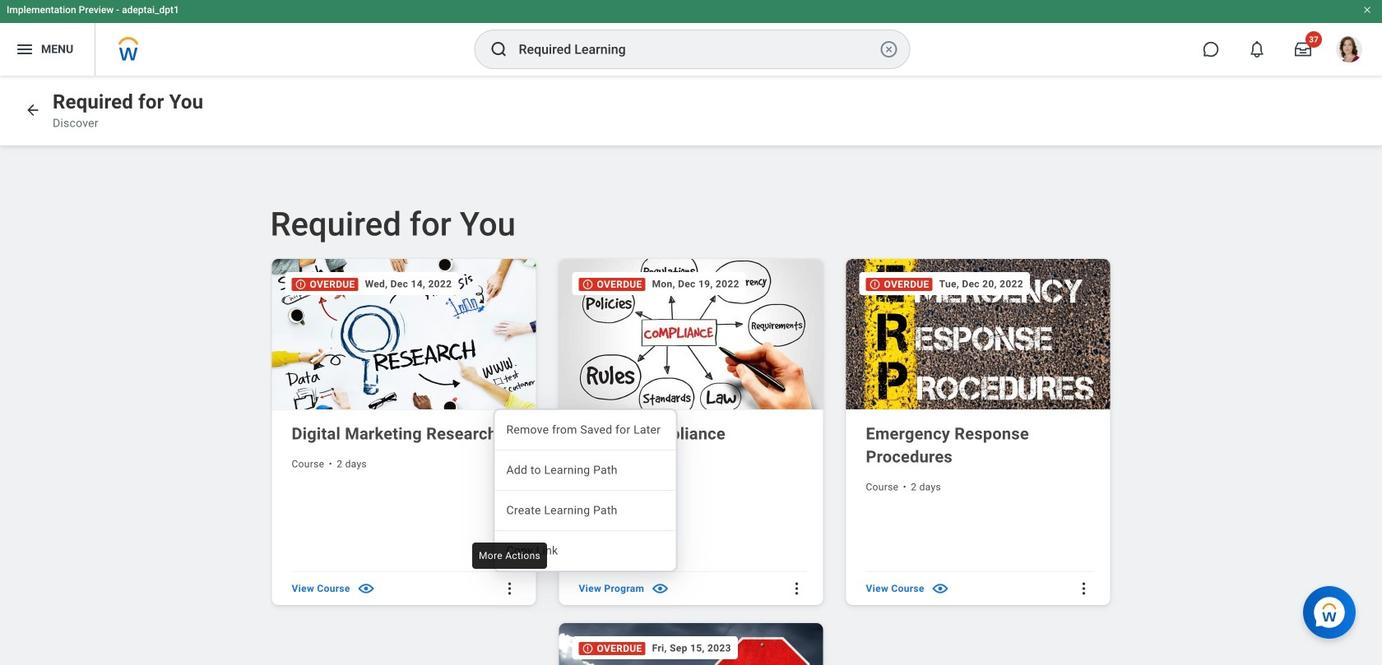 Task type: vqa. For each thing, say whether or not it's contained in the screenshot.
average ot cost in the popup button
no



Task type: describe. For each thing, give the bounding box(es) containing it.
close environment banner image
[[1362, 5, 1372, 15]]

emergency response procedures image
[[846, 259, 1113, 410]]

search image
[[489, 39, 509, 59]]

related actions vertical image for visible image for annual compliance image
[[789, 581, 805, 597]]

profile logan mcneil image
[[1336, 36, 1362, 66]]

inbox large image
[[1295, 41, 1311, 58]]

workplace harassment & discrimination image
[[559, 624, 826, 666]]

exclamation circle image for emergency response procedures image
[[869, 279, 881, 290]]

exclamation circle image for annual compliance image
[[582, 279, 594, 290]]

exclamation circle image for the digital marketing research image
[[295, 279, 306, 290]]

visible image for the digital marketing research image
[[357, 579, 376, 598]]

arrow left image
[[25, 102, 41, 118]]

Search Workday  search field
[[519, 31, 876, 67]]

digital marketing research image
[[272, 259, 539, 410]]



Task type: locate. For each thing, give the bounding box(es) containing it.
notifications large image
[[1249, 41, 1265, 58]]

2 related actions vertical image from the left
[[789, 581, 805, 597]]

exclamation circle image
[[295, 279, 306, 290], [582, 279, 594, 290], [869, 279, 881, 290]]

2 exclamation circle image from the left
[[582, 279, 594, 290]]

1 exclamation circle image from the left
[[295, 279, 306, 290]]

2 horizontal spatial exclamation circle image
[[869, 279, 881, 290]]

visible image
[[357, 579, 376, 598], [651, 579, 670, 598]]

0 horizontal spatial visible image
[[357, 579, 376, 598]]

3 exclamation circle image from the left
[[869, 279, 881, 290]]

0 horizontal spatial exclamation circle image
[[295, 279, 306, 290]]

banner
[[0, 0, 1382, 76]]

visible image for annual compliance image
[[651, 579, 670, 598]]

0 horizontal spatial related actions vertical image
[[501, 581, 518, 597]]

exclamation circle image
[[582, 643, 594, 655]]

related actions vertical image for visible image for the digital marketing research image
[[501, 581, 518, 597]]

visible image
[[931, 579, 950, 598]]

related actions vertical image
[[501, 581, 518, 597], [789, 581, 805, 597]]

1 horizontal spatial exclamation circle image
[[582, 279, 594, 290]]

1 related actions vertical image from the left
[[501, 581, 518, 597]]

justify image
[[15, 39, 35, 59]]

2 visible image from the left
[[651, 579, 670, 598]]

list
[[495, 411, 676, 571]]

x circle image
[[879, 39, 899, 59]]

1 horizontal spatial related actions vertical image
[[789, 581, 805, 597]]

1 visible image from the left
[[357, 579, 376, 598]]

tooltip
[[469, 540, 550, 573]]

1 horizontal spatial visible image
[[651, 579, 670, 598]]

annual compliance image
[[559, 259, 826, 410]]



